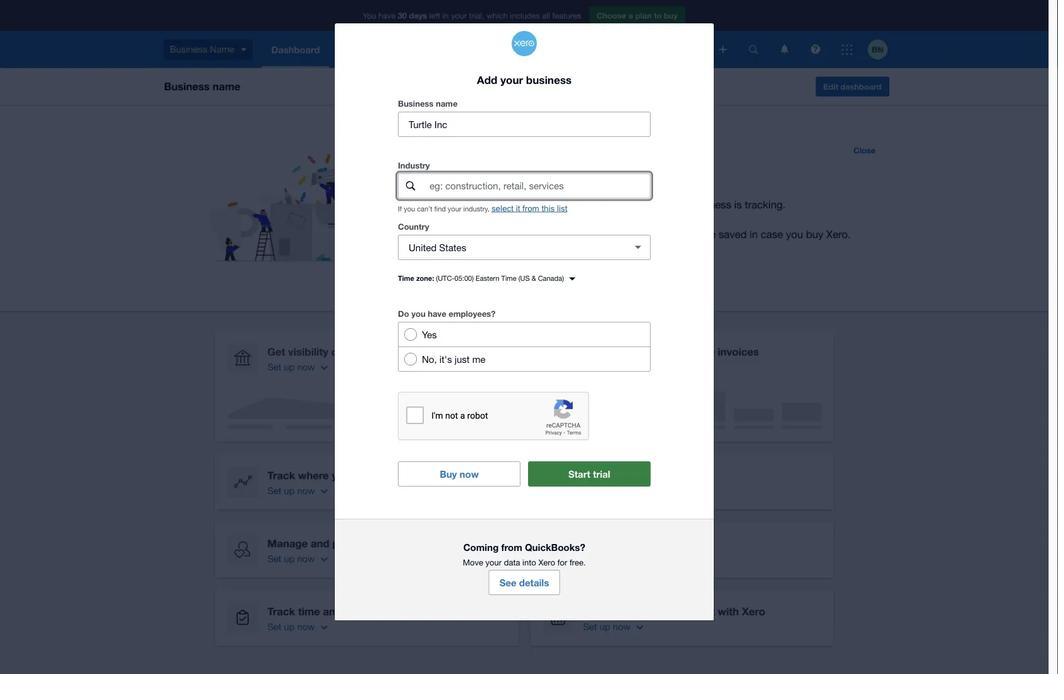 Task type: vqa. For each thing, say whether or not it's contained in the screenshot.
'Or'
no



Task type: describe. For each thing, give the bounding box(es) containing it.
yes
[[422, 329, 437, 340]]

list
[[557, 204, 568, 213]]

do you have employees?
[[398, 309, 496, 319]]

can't
[[417, 205, 432, 213]]

eastern
[[476, 274, 500, 283]]

no, it's just me
[[422, 354, 486, 365]]

industry,
[[464, 205, 490, 213]]

start
[[569, 469, 591, 480]]

xero
[[539, 558, 555, 568]]

it's
[[440, 354, 452, 365]]

it
[[516, 204, 520, 213]]

data
[[504, 558, 520, 568]]

if you can't find your industry, select it from this list
[[398, 204, 568, 213]]

do
[[398, 309, 409, 319]]

1 horizontal spatial from
[[523, 204, 539, 213]]

business name
[[398, 99, 458, 109]]

business
[[526, 73, 572, 86]]

add
[[477, 73, 498, 86]]

start trial button
[[528, 462, 651, 487]]

me
[[473, 354, 486, 365]]

your for can't
[[448, 205, 462, 213]]

have
[[428, 309, 447, 319]]

details
[[519, 578, 549, 589]]

&
[[532, 274, 536, 283]]

time zone: (utc-05:00) eastern time (us & canada)
[[398, 274, 564, 283]]

country
[[398, 222, 429, 232]]

this
[[542, 204, 555, 213]]

business
[[398, 99, 434, 109]]

xero image
[[512, 31, 537, 56]]

buy now button
[[398, 462, 521, 487]]

now
[[460, 469, 479, 480]]

add your business
[[477, 73, 572, 86]]

no,
[[422, 354, 437, 365]]

1 time from the left
[[398, 274, 414, 283]]

industry
[[398, 161, 430, 170]]

from inside 'coming from quickbooks? move your data into xero for free.'
[[501, 542, 522, 554]]

name
[[436, 99, 458, 109]]

employees?
[[449, 309, 496, 319]]

select
[[492, 204, 514, 213]]

canada)
[[538, 274, 564, 283]]



Task type: locate. For each thing, give the bounding box(es) containing it.
your for quickbooks?
[[486, 558, 502, 568]]

start trial
[[569, 469, 611, 480]]

free.
[[570, 558, 586, 568]]

you
[[404, 205, 415, 213], [411, 309, 426, 319]]

find
[[434, 205, 446, 213]]

0 vertical spatial you
[[404, 205, 415, 213]]

you inside the if you can't find your industry, select it from this list
[[404, 205, 415, 213]]

0 vertical spatial from
[[523, 204, 539, 213]]

buy
[[440, 469, 457, 480]]

2 time from the left
[[501, 274, 517, 283]]

move
[[463, 558, 483, 568]]

05:00)
[[455, 274, 474, 283]]

time
[[398, 274, 414, 283], [501, 274, 517, 283]]

coming from quickbooks? move your data into xero for free.
[[463, 542, 586, 568]]

your inside 'coming from quickbooks? move your data into xero for free.'
[[486, 558, 502, 568]]

your right the add
[[501, 73, 523, 86]]

0 horizontal spatial from
[[501, 542, 522, 554]]

just
[[455, 354, 470, 365]]

you right do
[[411, 309, 426, 319]]

Industry field
[[428, 174, 650, 198]]

quickbooks?
[[525, 542, 585, 554]]

coming
[[464, 542, 499, 554]]

you for have
[[411, 309, 426, 319]]

(utc-
[[436, 274, 455, 283]]

select it from this list button
[[492, 204, 568, 214]]

from up data
[[501, 542, 522, 554]]

your inside the if you can't find your industry, select it from this list
[[448, 205, 462, 213]]

1 vertical spatial from
[[501, 542, 522, 554]]

Country field
[[399, 236, 621, 260]]

clear image
[[626, 235, 651, 260]]

1 vertical spatial your
[[448, 205, 462, 213]]

Business name field
[[399, 113, 650, 137]]

your right find
[[448, 205, 462, 213]]

1 horizontal spatial time
[[501, 274, 517, 283]]

your
[[501, 73, 523, 86], [448, 205, 462, 213], [486, 558, 502, 568]]

see details button
[[489, 571, 560, 596]]

time left zone:
[[398, 274, 414, 283]]

from right it
[[523, 204, 539, 213]]

from
[[523, 204, 539, 213], [501, 542, 522, 554]]

you right if
[[404, 205, 415, 213]]

see details
[[500, 578, 549, 589]]

2 vertical spatial your
[[486, 558, 502, 568]]

search icon image
[[406, 181, 415, 191]]

do you have employees? group
[[398, 322, 651, 372]]

for
[[558, 558, 568, 568]]

your left data
[[486, 558, 502, 568]]

zone:
[[416, 274, 434, 283]]

(us
[[519, 274, 530, 283]]

if
[[398, 205, 402, 213]]

into
[[523, 558, 536, 568]]

0 vertical spatial your
[[501, 73, 523, 86]]

1 vertical spatial you
[[411, 309, 426, 319]]

you for can't
[[404, 205, 415, 213]]

trial
[[593, 469, 611, 480]]

see
[[500, 578, 517, 589]]

buy now
[[440, 469, 479, 480]]

0 horizontal spatial time
[[398, 274, 414, 283]]

time left (us
[[501, 274, 517, 283]]



